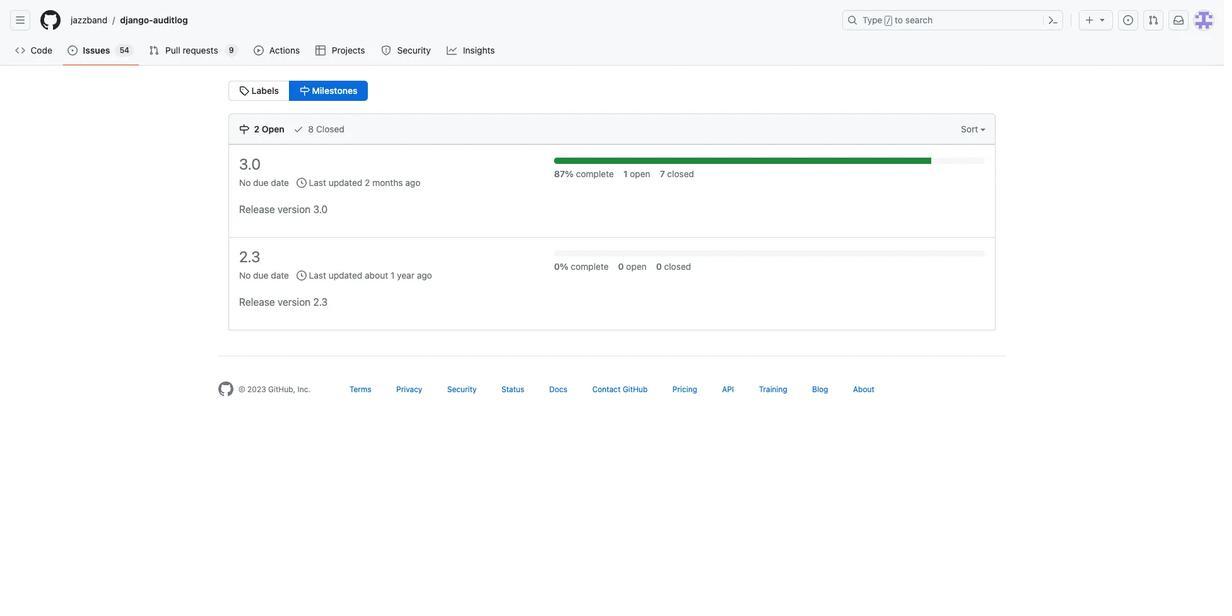 Task type: locate. For each thing, give the bounding box(es) containing it.
last for 2.3
[[309, 270, 326, 281]]

due down 3.0 link at the left top of the page
[[253, 177, 269, 188]]

pull requests
[[165, 45, 218, 56]]

1 date from the top
[[271, 177, 289, 188]]

pricing
[[673, 385, 697, 394]]

open left the 0 closed
[[626, 261, 647, 272]]

1 horizontal spatial 2.3
[[313, 296, 328, 308]]

version down clock image
[[278, 204, 311, 215]]

2 0 from the left
[[656, 261, 662, 272]]

release for 2.3
[[239, 296, 275, 308]]

docs
[[549, 385, 568, 394]]

1 vertical spatial updated
[[329, 270, 362, 281]]

3.0
[[239, 155, 261, 173], [313, 204, 328, 215]]

0 vertical spatial security link
[[376, 41, 437, 60]]

homepage image inside footer
[[218, 382, 234, 397]]

release
[[239, 204, 275, 215], [239, 296, 275, 308]]

no for 3.0
[[239, 177, 251, 188]]

contact
[[592, 385, 621, 394]]

0 vertical spatial 2
[[254, 124, 260, 134]]

version for 3.0
[[278, 204, 311, 215]]

1 vertical spatial release
[[239, 296, 275, 308]]

0 horizontal spatial /
[[112, 15, 115, 26]]

security inside footer
[[447, 385, 477, 394]]

milestones link
[[289, 81, 368, 101]]

security left status link
[[447, 385, 477, 394]]

to
[[895, 15, 903, 25]]

0 horizontal spatial 2.3
[[239, 248, 260, 266]]

1
[[624, 169, 628, 179], [391, 270, 395, 281]]

updated left 'about'
[[329, 270, 362, 281]]

security link
[[376, 41, 437, 60], [447, 385, 477, 394]]

footer
[[208, 356, 1016, 428]]

1 vertical spatial no
[[239, 270, 251, 281]]

closed
[[316, 124, 344, 134]]

0
[[618, 261, 624, 272], [656, 261, 662, 272]]

1 vertical spatial open
[[626, 261, 647, 272]]

1 horizontal spatial 2
[[365, 177, 370, 188]]

1 vertical spatial due
[[253, 270, 269, 281]]

1 vertical spatial closed
[[664, 261, 691, 272]]

1 vertical spatial 2
[[365, 177, 370, 188]]

clock image
[[296, 178, 307, 188]]

milestones
[[310, 85, 357, 96]]

1 release from the top
[[239, 204, 275, 215]]

months
[[372, 177, 403, 188]]

0 vertical spatial updated
[[329, 177, 362, 188]]

shield image
[[381, 45, 391, 56]]

code image
[[15, 45, 25, 56]]

0 vertical spatial no due date
[[239, 177, 289, 188]]

last updated 2 months ago
[[307, 177, 421, 188]]

date left clock icon
[[271, 270, 289, 281]]

date for 2.3
[[271, 270, 289, 281]]

issue opened image
[[1123, 15, 1133, 25]]

no due date for 3.0
[[239, 177, 289, 188]]

/ inside jazzband / django-auditlog
[[112, 15, 115, 26]]

insights link
[[442, 41, 501, 60]]

closed for 2.3
[[664, 261, 691, 272]]

2 due from the top
[[253, 270, 269, 281]]

github,
[[268, 385, 295, 394]]

labels link
[[228, 81, 290, 101]]

security right shield icon on the left top
[[397, 45, 431, 56]]

git pull request image
[[149, 45, 159, 56]]

no down 2.3 link
[[239, 270, 251, 281]]

no due date down 2.3 link
[[239, 270, 289, 281]]

inc.
[[298, 385, 310, 394]]

2
[[254, 124, 260, 134], [365, 177, 370, 188]]

docs link
[[549, 385, 568, 394]]

/ left "django-" on the left of the page
[[112, 15, 115, 26]]

1 vertical spatial 1
[[391, 270, 395, 281]]

1 horizontal spatial homepage image
[[218, 382, 234, 397]]

release down 2.3 link
[[239, 296, 275, 308]]

1 left year
[[391, 270, 395, 281]]

last right clock icon
[[309, 270, 326, 281]]

2 no due date from the top
[[239, 270, 289, 281]]

1 horizontal spatial security link
[[447, 385, 477, 394]]

last updated about 1 year ago
[[307, 270, 432, 281]]

2.3
[[239, 248, 260, 266], [313, 296, 328, 308]]

/ inside type / to search
[[887, 16, 891, 25]]

54
[[120, 45, 129, 55]]

pull
[[165, 45, 180, 56]]

2 inside 2           open link
[[254, 124, 260, 134]]

release down 3.0 link at the left top of the page
[[239, 204, 275, 215]]

milestone image
[[300, 86, 310, 96]]

complete for 3.0
[[576, 169, 614, 179]]

closed right 0 open
[[664, 261, 691, 272]]

1 no from the top
[[239, 177, 251, 188]]

1 left 7 on the right top of page
[[624, 169, 628, 179]]

due down 2.3 link
[[253, 270, 269, 281]]

requests
[[183, 45, 218, 56]]

no
[[239, 177, 251, 188], [239, 270, 251, 281]]

0 right 0% complete
[[618, 261, 624, 272]]

0 vertical spatial date
[[271, 177, 289, 188]]

command palette image
[[1048, 15, 1058, 25]]

1 vertical spatial no due date
[[239, 270, 289, 281]]

/ left to
[[887, 16, 891, 25]]

2 last from the top
[[309, 270, 326, 281]]

open for 2.3
[[626, 261, 647, 272]]

security link left status link
[[447, 385, 477, 394]]

1 due from the top
[[253, 177, 269, 188]]

0 vertical spatial 3.0
[[239, 155, 261, 173]]

0 horizontal spatial security link
[[376, 41, 437, 60]]

open
[[262, 124, 285, 134]]

play image
[[253, 45, 264, 56]]

blog
[[812, 385, 828, 394]]

code link
[[10, 41, 58, 60]]

complete right 0% in the left of the page
[[571, 261, 609, 272]]

security link left graph icon
[[376, 41, 437, 60]]

1 version from the top
[[278, 204, 311, 215]]

1 horizontal spatial 0
[[656, 261, 662, 272]]

ago right months
[[405, 177, 421, 188]]

homepage image left ©
[[218, 382, 234, 397]]

1 last from the top
[[309, 177, 326, 188]]

1 vertical spatial version
[[278, 296, 311, 308]]

0 horizontal spatial 2
[[254, 124, 260, 134]]

0 vertical spatial no
[[239, 177, 251, 188]]

table image
[[316, 45, 326, 56]]

no down 3.0 link at the left top of the page
[[239, 177, 251, 188]]

status
[[502, 385, 525, 394]]

0 horizontal spatial homepage image
[[40, 10, 61, 30]]

last
[[309, 177, 326, 188], [309, 270, 326, 281]]

2 right milestone image
[[254, 124, 260, 134]]

0 vertical spatial homepage image
[[40, 10, 61, 30]]

open
[[630, 169, 650, 179], [626, 261, 647, 272]]

date left clock image
[[271, 177, 289, 188]]

2 date from the top
[[271, 270, 289, 281]]

version
[[278, 204, 311, 215], [278, 296, 311, 308]]

0 horizontal spatial 0
[[618, 261, 624, 272]]

1 vertical spatial complete
[[571, 261, 609, 272]]

1 0 from the left
[[618, 261, 624, 272]]

sort button
[[952, 114, 995, 144]]

0 vertical spatial complete
[[576, 169, 614, 179]]

2.3 up release version 2.3
[[239, 248, 260, 266]]

due
[[253, 177, 269, 188], [253, 270, 269, 281]]

labels
[[249, 85, 279, 96]]

0 vertical spatial version
[[278, 204, 311, 215]]

0 vertical spatial 1
[[624, 169, 628, 179]]

updated left months
[[329, 177, 362, 188]]

list
[[66, 10, 835, 30]]

1 vertical spatial date
[[271, 270, 289, 281]]

8           closed
[[306, 124, 344, 134]]

/
[[112, 15, 115, 26], [887, 16, 891, 25]]

complete right 87%
[[576, 169, 614, 179]]

0 vertical spatial security
[[397, 45, 431, 56]]

3.0 down milestone image
[[239, 155, 261, 173]]

security
[[397, 45, 431, 56], [447, 385, 477, 394]]

0 vertical spatial closed
[[667, 169, 694, 179]]

1 vertical spatial last
[[309, 270, 326, 281]]

2 version from the top
[[278, 296, 311, 308]]

0%
[[554, 261, 569, 272]]

ago right year
[[417, 270, 432, 281]]

0 vertical spatial last
[[309, 177, 326, 188]]

0 vertical spatial due
[[253, 177, 269, 188]]

3.0 link
[[239, 155, 261, 173]]

contact github link
[[592, 385, 648, 394]]

1 horizontal spatial 3.0
[[313, 204, 328, 215]]

2 release from the top
[[239, 296, 275, 308]]

version down clock icon
[[278, 296, 311, 308]]

no due date
[[239, 177, 289, 188], [239, 270, 289, 281]]

2.3 down last updated about 1 year ago
[[313, 296, 328, 308]]

3.0 down last updated 2 months ago
[[313, 204, 328, 215]]

tag image
[[239, 86, 249, 96]]

ago
[[405, 177, 421, 188], [417, 270, 432, 281]]

2 updated from the top
[[329, 270, 362, 281]]

closed
[[667, 169, 694, 179], [664, 261, 691, 272]]

0 vertical spatial open
[[630, 169, 650, 179]]

open left 7 on the right top of page
[[630, 169, 650, 179]]

2 left months
[[365, 177, 370, 188]]

auditlog
[[153, 15, 188, 25]]

search
[[906, 15, 933, 25]]

1 horizontal spatial security
[[447, 385, 477, 394]]

no due date down 3.0 link at the left top of the page
[[239, 177, 289, 188]]

1 updated from the top
[[329, 177, 362, 188]]

release version 3.0
[[239, 204, 328, 215]]

1 vertical spatial homepage image
[[218, 382, 234, 397]]

check image
[[293, 124, 303, 134]]

terms link
[[350, 385, 372, 394]]

0 for 0 closed
[[656, 261, 662, 272]]

1 horizontal spatial 1
[[624, 169, 628, 179]]

footer containing © 2023 github, inc.
[[208, 356, 1016, 428]]

privacy
[[396, 385, 422, 394]]

date
[[271, 177, 289, 188], [271, 270, 289, 281]]

type
[[863, 15, 883, 25]]

closed right 7 on the right top of page
[[667, 169, 694, 179]]

1 vertical spatial security
[[447, 385, 477, 394]]

2 no from the top
[[239, 270, 251, 281]]

homepage image up code
[[40, 10, 61, 30]]

0 vertical spatial ago
[[405, 177, 421, 188]]

updated
[[329, 177, 362, 188], [329, 270, 362, 281]]

0 vertical spatial release
[[239, 204, 275, 215]]

insights
[[463, 45, 495, 56]]

last right clock image
[[309, 177, 326, 188]]

0 right 0 open
[[656, 261, 662, 272]]

1 no due date from the top
[[239, 177, 289, 188]]

complete
[[576, 169, 614, 179], [571, 261, 609, 272]]

issue opened image
[[68, 45, 78, 56]]

1 horizontal spatial /
[[887, 16, 891, 25]]

0 horizontal spatial security
[[397, 45, 431, 56]]

due for 2.3
[[253, 270, 269, 281]]

homepage image
[[40, 10, 61, 30], [218, 382, 234, 397]]



Task type: describe. For each thing, give the bounding box(es) containing it.
last for 3.0
[[309, 177, 326, 188]]

7 closed
[[660, 169, 694, 179]]

© 2023 github, inc.
[[239, 385, 310, 394]]

milestone image
[[239, 124, 249, 134]]

0 open
[[618, 261, 647, 272]]

triangle down image
[[1097, 15, 1108, 25]]

django-
[[120, 15, 153, 25]]

clock image
[[296, 270, 307, 281]]

jazzband
[[71, 15, 107, 25]]

no for 2.3
[[239, 270, 251, 281]]

django-auditlog link
[[115, 10, 193, 30]]

8
[[308, 124, 314, 134]]

sort
[[961, 124, 981, 134]]

list containing jazzband
[[66, 10, 835, 30]]

issue element
[[228, 81, 368, 101]]

status link
[[502, 385, 525, 394]]

git pull request image
[[1149, 15, 1159, 25]]

no due date for 2.3
[[239, 270, 289, 281]]

projects
[[332, 45, 365, 56]]

privacy link
[[396, 385, 422, 394]]

about link
[[853, 385, 875, 394]]

date for 3.0
[[271, 177, 289, 188]]

release for 3.0
[[239, 204, 275, 215]]

blog link
[[812, 385, 828, 394]]

open for 3.0
[[630, 169, 650, 179]]

api link
[[722, 385, 734, 394]]

1 vertical spatial security link
[[447, 385, 477, 394]]

87%
[[554, 169, 574, 179]]

updated for 2.3
[[329, 270, 362, 281]]

actions link
[[248, 41, 306, 60]]

2           open
[[252, 124, 285, 134]]

issues
[[83, 45, 110, 56]]

due for 3.0
[[253, 177, 269, 188]]

0 for 0 open
[[618, 261, 624, 272]]

7
[[660, 169, 665, 179]]

release version 2.3
[[239, 296, 328, 308]]

notifications image
[[1174, 15, 1184, 25]]

api
[[722, 385, 734, 394]]

/ for jazzband
[[112, 15, 115, 26]]

0 vertical spatial 2.3
[[239, 248, 260, 266]]

pricing link
[[673, 385, 697, 394]]

2.3 link
[[239, 248, 260, 266]]

8           closed link
[[293, 114, 344, 144]]

jazzband link
[[66, 10, 112, 30]]

87% complete
[[554, 169, 614, 179]]

training link
[[759, 385, 788, 394]]

/ for type
[[887, 16, 891, 25]]

year
[[397, 270, 415, 281]]

about
[[365, 270, 388, 281]]

0 horizontal spatial 3.0
[[239, 155, 261, 173]]

graph image
[[447, 45, 457, 56]]

code
[[31, 45, 52, 56]]

github
[[623, 385, 648, 394]]

2           open link
[[239, 114, 285, 144]]

closed for 3.0
[[667, 169, 694, 179]]

training
[[759, 385, 788, 394]]

complete for 2.3
[[571, 261, 609, 272]]

1 open
[[624, 169, 650, 179]]

actions
[[269, 45, 300, 56]]

plus image
[[1085, 15, 1095, 25]]

jazzband / django-auditlog
[[71, 15, 188, 26]]

0% complete
[[554, 261, 609, 272]]

0 horizontal spatial 1
[[391, 270, 395, 281]]

version for 2.3
[[278, 296, 311, 308]]

1 vertical spatial 2.3
[[313, 296, 328, 308]]

0 closed
[[656, 261, 691, 272]]

projects link
[[311, 41, 371, 60]]

about
[[853, 385, 875, 394]]

updated for 3.0
[[329, 177, 362, 188]]

©
[[239, 385, 245, 394]]

1 vertical spatial ago
[[417, 270, 432, 281]]

9
[[229, 45, 234, 55]]

type / to search
[[863, 15, 933, 25]]

terms
[[350, 385, 372, 394]]

2023
[[247, 385, 266, 394]]

1 vertical spatial 3.0
[[313, 204, 328, 215]]

contact github
[[592, 385, 648, 394]]



Task type: vqa. For each thing, say whether or not it's contained in the screenshot.
notifications 'element'
no



